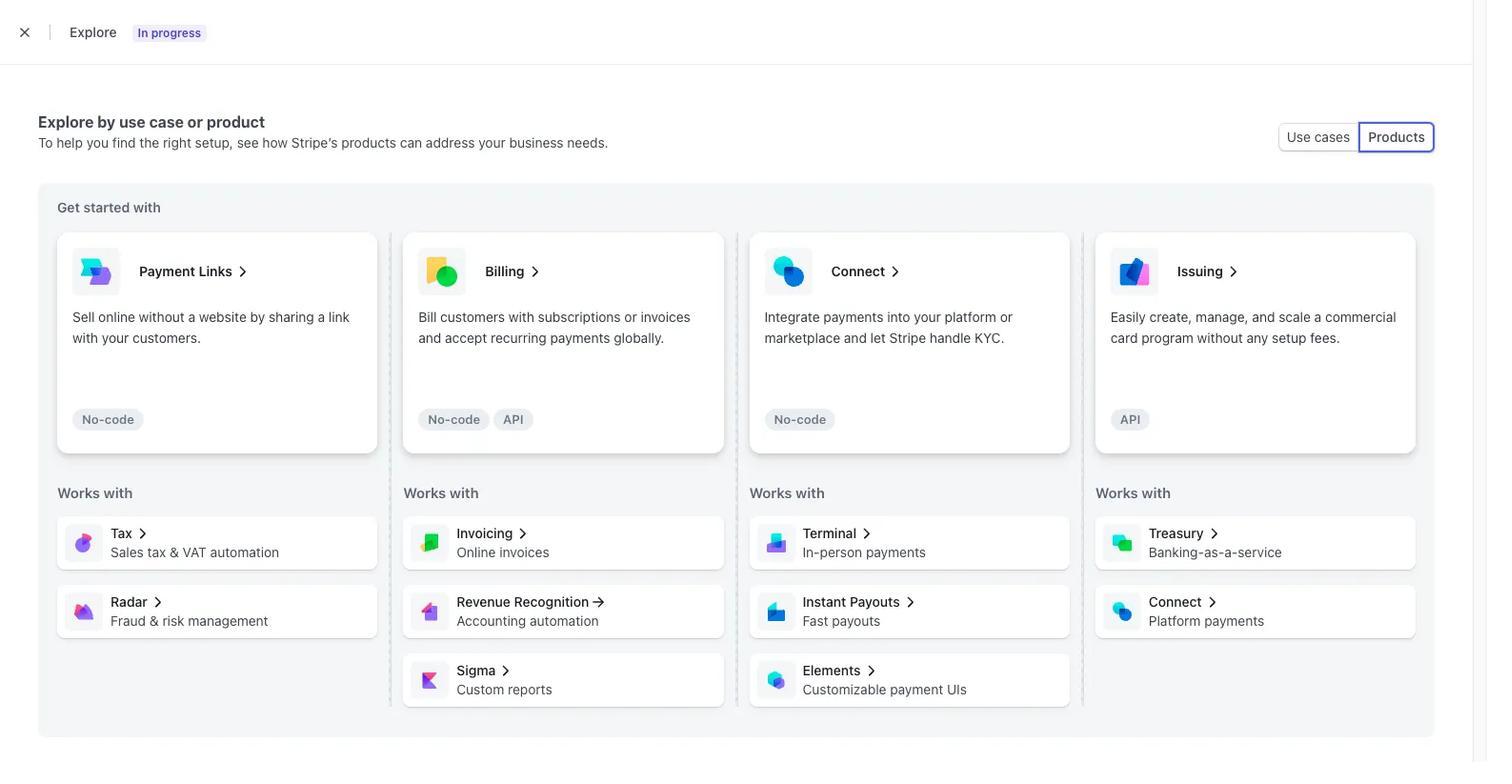 Task type: locate. For each thing, give the bounding box(es) containing it.
0 horizontal spatial no-code
[[82, 412, 134, 427]]

to
[[38, 134, 53, 151]]

1 horizontal spatial code
[[451, 412, 480, 427]]

new brand
[[72, 14, 133, 29]]

case
[[149, 113, 184, 131]]

1 vertical spatial connect
[[832, 263, 886, 279]]

or inside integrate payments into your platform or marketplace and let stripe handle kyc.
[[1000, 309, 1013, 325]]

with inside bill customers with subscriptions or invoices and accept recurring payments globally.
[[509, 309, 535, 325]]

and down bill
[[419, 330, 442, 346]]

started
[[83, 199, 130, 215]]

works with up terminal
[[750, 484, 825, 501]]

no-code
[[82, 412, 134, 427], [428, 412, 480, 427], [774, 412, 827, 427]]

no-
[[82, 412, 105, 427], [428, 412, 451, 427], [774, 412, 797, 427]]

payments down subscriptions
[[550, 330, 610, 346]]

subscriptions
[[538, 309, 621, 325]]

connect button down service
[[1149, 593, 1409, 612]]

with up tax
[[104, 484, 133, 501]]

or for subscriptions
[[625, 309, 637, 325]]

1 code from the left
[[105, 412, 134, 427]]

1 horizontal spatial no-code
[[428, 412, 480, 427]]

1 horizontal spatial no-
[[428, 412, 451, 427]]

customers.
[[133, 330, 201, 346]]

0 vertical spatial products
[[364, 52, 421, 69]]

a up fees.
[[1315, 309, 1322, 325]]

invoices down invoicing
[[500, 544, 550, 560]]

your inside sell online without a website by sharing a link with your customers.
[[102, 330, 129, 346]]

1 horizontal spatial connect button
[[1149, 593, 1409, 612]]

terminal
[[803, 525, 857, 541]]

links
[[199, 263, 232, 279]]

1 vertical spatial automation
[[530, 613, 599, 629]]

handle
[[930, 330, 971, 346]]

products
[[364, 52, 421, 69], [1369, 129, 1426, 145]]

works with up the 'treasury'
[[1096, 484, 1171, 501]]

2 horizontal spatial no-code
[[774, 412, 827, 427]]

or inside bill customers with subscriptions or invoices and accept recurring payments globally.
[[625, 309, 637, 325]]

payments up let
[[824, 309, 884, 325]]

0 horizontal spatial &
[[149, 613, 159, 629]]

use cases button
[[1280, 124, 1358, 151]]

bill customers with subscriptions or invoices and accept recurring payments globally.
[[419, 309, 691, 346]]

connect button up platform
[[832, 262, 1055, 281]]

2 a from the left
[[318, 309, 325, 325]]

invoices up globally.
[[641, 309, 691, 325]]

treasury button
[[1149, 524, 1409, 543]]

a
[[188, 309, 196, 325], [318, 309, 325, 325], [1315, 309, 1322, 325]]

1 no- from the left
[[82, 412, 105, 427]]

you
[[87, 134, 109, 151]]

2 vertical spatial connect
[[1149, 594, 1202, 610]]

manage,
[[1196, 309, 1249, 325]]

0 horizontal spatial your
[[102, 330, 129, 346]]

with up invoicing
[[450, 484, 479, 501]]

works for tax
[[57, 484, 100, 501]]

1 horizontal spatial invoices
[[641, 309, 691, 325]]

payouts
[[850, 594, 900, 610]]

4 works with from the left
[[1096, 484, 1171, 501]]

test mode
[[1301, 52, 1367, 69]]

2 code from the left
[[451, 412, 480, 427]]

connect button
[[832, 262, 1055, 281], [1149, 593, 1409, 612]]

connect up platform
[[1149, 594, 1202, 610]]

0 horizontal spatial connect
[[578, 52, 631, 69]]

products right cases
[[1369, 129, 1426, 145]]

3 no-code from the left
[[774, 412, 827, 427]]

2 horizontal spatial a
[[1315, 309, 1322, 325]]

2 horizontal spatial or
[[1000, 309, 1013, 325]]

reports link
[[496, 50, 564, 72]]

0 vertical spatial by
[[97, 113, 116, 131]]

a left website
[[188, 309, 196, 325]]

by inside explore by use case or product to help you find the right setup, see how stripe's products can address your business needs.
[[97, 113, 116, 131]]

3 code from the left
[[797, 412, 827, 427]]

2 horizontal spatial your
[[914, 309, 941, 325]]

with down the sell
[[72, 330, 98, 346]]

0 horizontal spatial code
[[105, 412, 134, 427]]

test
[[1301, 52, 1328, 69]]

a-
[[1225, 544, 1238, 560]]

explore up home at top
[[70, 24, 117, 40]]

online
[[457, 544, 496, 560]]

products left billing link
[[364, 52, 421, 69]]

by left "sharing"
[[250, 309, 265, 325]]

and left let
[[844, 330, 867, 346]]

0 vertical spatial connect
[[578, 52, 631, 69]]

0 horizontal spatial and
[[419, 330, 442, 346]]

1 horizontal spatial a
[[318, 309, 325, 325]]

2 vertical spatial your
[[102, 330, 129, 346]]

elements
[[803, 662, 861, 679]]

revenue
[[457, 594, 511, 610]]

1 horizontal spatial connect
[[832, 263, 886, 279]]

sales
[[111, 544, 144, 560]]

2 api from the left
[[1121, 412, 1141, 427]]

customizable
[[803, 681, 887, 698]]

into
[[888, 309, 911, 325]]

or up kyc.
[[1000, 309, 1013, 325]]

2 horizontal spatial and
[[1253, 309, 1276, 325]]

your inside explore by use case or product to help you find the right setup, see how stripe's products can address your business needs.
[[479, 134, 506, 151]]

in-person payments
[[803, 544, 926, 560]]

link
[[329, 309, 350, 325]]

0 horizontal spatial no-
[[82, 412, 105, 427]]

works with for terminal
[[750, 484, 825, 501]]

uis
[[947, 681, 967, 698]]

1 horizontal spatial without
[[1198, 330, 1244, 346]]

needs.
[[567, 134, 609, 151]]

api down card
[[1121, 412, 1141, 427]]

tax button
[[111, 524, 370, 543]]

automation down recognition
[[530, 613, 599, 629]]

developers link
[[1199, 50, 1290, 72]]

0 vertical spatial your
[[479, 134, 506, 151]]

and
[[1253, 309, 1276, 325], [419, 330, 442, 346], [844, 330, 867, 346]]

billing link
[[434, 50, 492, 72]]

your inside integrate payments into your platform or marketplace and let stripe handle kyc.
[[914, 309, 941, 325]]

1 vertical spatial products
[[1369, 129, 1426, 145]]

1 works with from the left
[[57, 484, 133, 501]]

1 horizontal spatial by
[[250, 309, 265, 325]]

vat
[[183, 544, 207, 560]]

fees.
[[1311, 330, 1341, 346]]

your down online
[[102, 330, 129, 346]]

1 horizontal spatial api
[[1121, 412, 1141, 427]]

1 horizontal spatial billing
[[485, 263, 525, 279]]

connect left the more
[[578, 52, 631, 69]]

card
[[1111, 330, 1138, 346]]

code down customers.
[[105, 412, 134, 427]]

3 no- from the left
[[774, 412, 797, 427]]

0 horizontal spatial a
[[188, 309, 196, 325]]

your right address
[[479, 134, 506, 151]]

1 works from the left
[[57, 484, 100, 501]]

a left link
[[318, 309, 325, 325]]

and inside easily create, manage, and scale a commercial card program without any setup fees.
[[1253, 309, 1276, 325]]

treasury
[[1149, 525, 1204, 541]]

progress
[[151, 26, 201, 40]]

management
[[188, 613, 268, 629]]

fast
[[803, 613, 829, 629]]

0 horizontal spatial without
[[139, 309, 185, 325]]

by up you
[[97, 113, 116, 131]]

or inside explore by use case or product to help you find the right setup, see how stripe's products can address your business needs.
[[187, 113, 203, 131]]

easily
[[1111, 309, 1146, 325]]

3 a from the left
[[1315, 309, 1322, 325]]

without
[[139, 309, 185, 325], [1198, 330, 1244, 346]]

3 works from the left
[[750, 484, 792, 501]]

issuing
[[1178, 263, 1224, 279]]

online invoices
[[457, 544, 550, 560]]

easily create, manage, and scale a commercial card program without any setup fees.
[[1111, 309, 1397, 346]]

0 vertical spatial invoices
[[641, 309, 691, 325]]

and inside integrate payments into your platform or marketplace and let stripe handle kyc.
[[844, 330, 867, 346]]

billing button
[[485, 262, 709, 281]]

in-
[[803, 544, 820, 560]]

in progress
[[138, 26, 201, 40]]

or up right
[[187, 113, 203, 131]]

billing left reports
[[444, 52, 482, 69]]

payments inside integrate payments into your platform or marketplace and let stripe handle kyc.
[[824, 309, 884, 325]]

1 horizontal spatial or
[[625, 309, 637, 325]]

0 horizontal spatial products
[[364, 52, 421, 69]]

customers
[[440, 309, 505, 325]]

or for case
[[187, 113, 203, 131]]

2 horizontal spatial no-
[[774, 412, 797, 427]]

2 horizontal spatial code
[[797, 412, 827, 427]]

with up recurring
[[509, 309, 535, 325]]

0 horizontal spatial invoices
[[500, 544, 550, 560]]

recurring
[[491, 330, 547, 346]]

&
[[170, 544, 179, 560], [149, 613, 159, 629]]

1 vertical spatial without
[[1198, 330, 1244, 346]]

and up any at the right of page
[[1253, 309, 1276, 325]]

1 a from the left
[[188, 309, 196, 325]]

1 vertical spatial by
[[250, 309, 265, 325]]

products for products link
[[364, 52, 421, 69]]

code
[[105, 412, 134, 427], [451, 412, 480, 427], [797, 412, 827, 427]]

by inside sell online without a website by sharing a link with your customers.
[[250, 309, 265, 325]]

sharing
[[269, 309, 314, 325]]

works with up invoicing
[[403, 484, 479, 501]]

2 works with from the left
[[403, 484, 479, 501]]

1 vertical spatial explore
[[38, 113, 94, 131]]

without up customers.
[[139, 309, 185, 325]]

0 vertical spatial billing
[[444, 52, 482, 69]]

billing
[[444, 52, 482, 69], [485, 263, 525, 279]]

0 horizontal spatial by
[[97, 113, 116, 131]]

globally.
[[614, 330, 665, 346]]

& left risk
[[149, 613, 159, 629]]

explore inside explore by use case or product to help you find the right setup, see how stripe's products can address your business needs.
[[38, 113, 94, 131]]

1 no-code from the left
[[82, 412, 134, 427]]

code down accept
[[451, 412, 480, 427]]

1 horizontal spatial your
[[479, 134, 506, 151]]

1 horizontal spatial and
[[844, 330, 867, 346]]

address
[[426, 134, 475, 151]]

api down recurring
[[503, 412, 524, 427]]

without inside sell online without a website by sharing a link with your customers.
[[139, 309, 185, 325]]

instant payouts button
[[803, 593, 1062, 612]]

2 works from the left
[[403, 484, 446, 501]]

tax
[[111, 525, 132, 541]]

1 horizontal spatial products
[[1369, 129, 1426, 145]]

or up globally.
[[625, 309, 637, 325]]

code down marketplace
[[797, 412, 827, 427]]

1 horizontal spatial &
[[170, 544, 179, 560]]

1 vertical spatial billing
[[485, 263, 525, 279]]

0 horizontal spatial or
[[187, 113, 203, 131]]

products inside button
[[1369, 129, 1426, 145]]

automation down tax button
[[210, 544, 279, 560]]

billing up customers
[[485, 263, 525, 279]]

setup,
[[195, 134, 233, 151]]

1 vertical spatial your
[[914, 309, 941, 325]]

bill
[[419, 309, 437, 325]]

your right the into at the top
[[914, 309, 941, 325]]

get
[[57, 199, 80, 215]]

3 works with from the left
[[750, 484, 825, 501]]

accept
[[445, 330, 487, 346]]

connect up integrate payments into your platform or marketplace and let stripe handle kyc. at right top
[[832, 263, 886, 279]]

works with up tax
[[57, 484, 133, 501]]

1 vertical spatial &
[[149, 613, 159, 629]]

0 vertical spatial without
[[139, 309, 185, 325]]

0 vertical spatial automation
[[210, 544, 279, 560]]

radar
[[111, 594, 148, 610]]

radar button
[[111, 593, 370, 612]]

sigma
[[457, 662, 496, 679]]

stripe
[[890, 330, 926, 346]]

by
[[97, 113, 116, 131], [250, 309, 265, 325]]

0 vertical spatial explore
[[70, 24, 117, 40]]

0 horizontal spatial api
[[503, 412, 524, 427]]

0 vertical spatial connect button
[[832, 262, 1055, 281]]

4 works from the left
[[1096, 484, 1139, 501]]

products for the products button
[[1369, 129, 1426, 145]]

without down manage,
[[1198, 330, 1244, 346]]

& right tax
[[170, 544, 179, 560]]

with
[[133, 199, 161, 215], [509, 309, 535, 325], [72, 330, 98, 346], [104, 484, 133, 501], [450, 484, 479, 501], [796, 484, 825, 501], [1142, 484, 1171, 501]]

no- for sell online without a website by sharing a link with your customers.
[[82, 412, 105, 427]]

explore up help
[[38, 113, 94, 131]]



Task type: vqa. For each thing, say whether or not it's contained in the screenshot.
Search TEXT BOX
no



Task type: describe. For each thing, give the bounding box(es) containing it.
terminal button
[[803, 524, 1062, 543]]

no-code for integrate payments into your platform or marketplace and let stripe handle kyc.
[[774, 412, 827, 427]]

invoices inside bill customers with subscriptions or invoices and accept recurring payments globally.
[[641, 309, 691, 325]]

with inside sell online without a website by sharing a link with your customers.
[[72, 330, 98, 346]]

mode
[[1331, 52, 1367, 69]]

custom reports
[[457, 681, 552, 698]]

0 vertical spatial &
[[170, 544, 179, 560]]

setup
[[1272, 330, 1307, 346]]

let
[[871, 330, 886, 346]]

products link
[[354, 50, 431, 72]]

the
[[139, 134, 159, 151]]

works for terminal
[[750, 484, 792, 501]]

developers
[[1209, 52, 1280, 69]]

home link
[[38, 50, 94, 72]]

tax
[[147, 544, 166, 560]]

1 horizontal spatial automation
[[530, 613, 599, 629]]

platform payments
[[1149, 613, 1265, 629]]

1 api from the left
[[503, 412, 524, 427]]

explore for explore by use case or product to help you find the right setup, see how stripe's products can address your business needs.
[[38, 113, 94, 131]]

no-code for sell online without a website by sharing a link with your customers.
[[82, 412, 134, 427]]

billing inside button
[[485, 263, 525, 279]]

fast payouts
[[803, 613, 881, 629]]

more
[[654, 52, 686, 69]]

and inside bill customers with subscriptions or invoices and accept recurring payments globally.
[[419, 330, 442, 346]]

revenue recognition button
[[457, 593, 716, 612]]

products
[[341, 134, 397, 151]]

payment
[[890, 681, 944, 698]]

reports
[[508, 681, 552, 698]]

invoicing button
[[457, 524, 716, 543]]

works with for treasury
[[1096, 484, 1171, 501]]

payment links
[[139, 263, 232, 279]]

sales tax & vat automation
[[111, 544, 279, 560]]

payments
[[108, 52, 170, 69]]

use
[[1287, 129, 1311, 145]]

0 horizontal spatial billing
[[444, 52, 482, 69]]

service
[[1238, 544, 1283, 560]]

payments right platform
[[1205, 613, 1265, 629]]

see
[[237, 134, 259, 151]]

1 vertical spatial invoices
[[500, 544, 550, 560]]

recognition
[[514, 594, 589, 610]]

invoicing
[[457, 525, 513, 541]]

customers link
[[263, 50, 351, 72]]

products button
[[1361, 124, 1433, 151]]

in
[[138, 26, 148, 40]]

payment links button
[[139, 262, 362, 281]]

can
[[400, 134, 422, 151]]

payments down terminal "button"
[[866, 544, 926, 560]]

payments link
[[98, 50, 179, 72]]

connect link
[[568, 50, 640, 72]]

2 horizontal spatial connect
[[1149, 594, 1202, 610]]

2 no-code from the left
[[428, 412, 480, 427]]

with up terminal
[[796, 484, 825, 501]]

sell
[[72, 309, 95, 325]]

payment
[[139, 263, 195, 279]]

accounting
[[457, 613, 526, 629]]

instant
[[803, 594, 847, 610]]

1 vertical spatial connect button
[[1149, 593, 1409, 612]]

0 horizontal spatial automation
[[210, 544, 279, 560]]

payments inside bill customers with subscriptions or invoices and accept recurring payments globally.
[[550, 330, 610, 346]]

works for invoicing
[[403, 484, 446, 501]]

banking-
[[1149, 544, 1205, 560]]

with right started
[[133, 199, 161, 215]]

business
[[509, 134, 564, 151]]

stripe's
[[291, 134, 338, 151]]

code for sell online without a website by sharing a link with your customers.
[[105, 412, 134, 427]]

issuing button
[[1178, 262, 1401, 281]]

custom
[[457, 681, 504, 698]]

explore by use case or product to help you find the right setup, see how stripe's products can address your business needs.
[[38, 113, 609, 151]]

explore for explore
[[70, 24, 117, 40]]

with up the 'treasury'
[[1142, 484, 1171, 501]]

integrate payments into your platform or marketplace and let stripe handle kyc.
[[765, 309, 1013, 346]]

as-
[[1205, 544, 1225, 560]]

help
[[56, 134, 83, 151]]

brand
[[100, 14, 133, 29]]

2 no- from the left
[[428, 412, 451, 427]]

works with for tax
[[57, 484, 133, 501]]

platform
[[1149, 613, 1201, 629]]

balances
[[193, 52, 250, 69]]

customers
[[273, 52, 341, 69]]

online
[[98, 309, 135, 325]]

elements button
[[803, 661, 1062, 680]]

risk
[[162, 613, 185, 629]]

fraud & risk management
[[111, 613, 268, 629]]

platform
[[945, 309, 997, 325]]

scale
[[1279, 309, 1311, 325]]

any
[[1247, 330, 1269, 346]]

marketplace
[[765, 330, 841, 346]]

sell online without a website by sharing a link with your customers.
[[72, 309, 350, 346]]

code for integrate payments into your platform or marketplace and let stripe handle kyc.
[[797, 412, 827, 427]]

payouts
[[832, 613, 881, 629]]

commercial
[[1326, 309, 1397, 325]]

balances link
[[183, 50, 259, 72]]

kyc.
[[975, 330, 1005, 346]]

0 horizontal spatial connect button
[[832, 262, 1055, 281]]

customizable payment uis
[[803, 681, 967, 698]]

works with for invoicing
[[403, 484, 479, 501]]

accounting automation
[[457, 613, 599, 629]]

reports
[[505, 52, 555, 69]]

find
[[112, 134, 136, 151]]

no- for integrate payments into your platform or marketplace and let stripe handle kyc.
[[774, 412, 797, 427]]

revenue recognition
[[457, 594, 589, 610]]

home
[[48, 52, 85, 69]]

without inside easily create, manage, and scale a commercial card program without any setup fees.
[[1198, 330, 1244, 346]]

use
[[119, 113, 146, 131]]

works for treasury
[[1096, 484, 1139, 501]]

a inside easily create, manage, and scale a commercial card program without any setup fees.
[[1315, 309, 1322, 325]]



